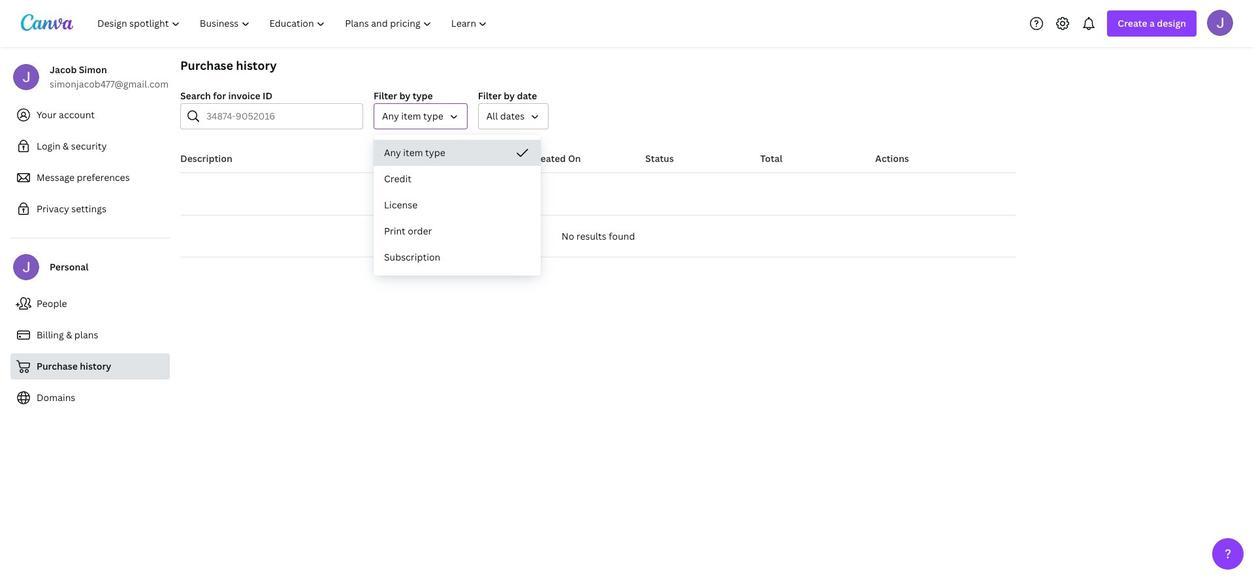 Task type: vqa. For each thing, say whether or not it's contained in the screenshot.
BLUE MODERN HELLO WINTER INSTAGRAM POST image
no



Task type: describe. For each thing, give the bounding box(es) containing it.
3 option from the top
[[374, 192, 541, 218]]

34874-9052016 text field
[[207, 104, 355, 129]]

1 option from the top
[[374, 140, 541, 166]]



Task type: locate. For each thing, give the bounding box(es) containing it.
2 option from the top
[[374, 166, 541, 192]]

list box
[[374, 140, 541, 271]]

None button
[[374, 103, 468, 129], [478, 103, 549, 129], [374, 103, 468, 129], [478, 103, 549, 129]]

jacob simon image
[[1208, 9, 1234, 36]]

5 option from the top
[[374, 244, 541, 271]]

top level navigation element
[[89, 10, 499, 37]]

option
[[374, 140, 541, 166], [374, 166, 541, 192], [374, 192, 541, 218], [374, 218, 541, 244], [374, 244, 541, 271]]

4 option from the top
[[374, 218, 541, 244]]



